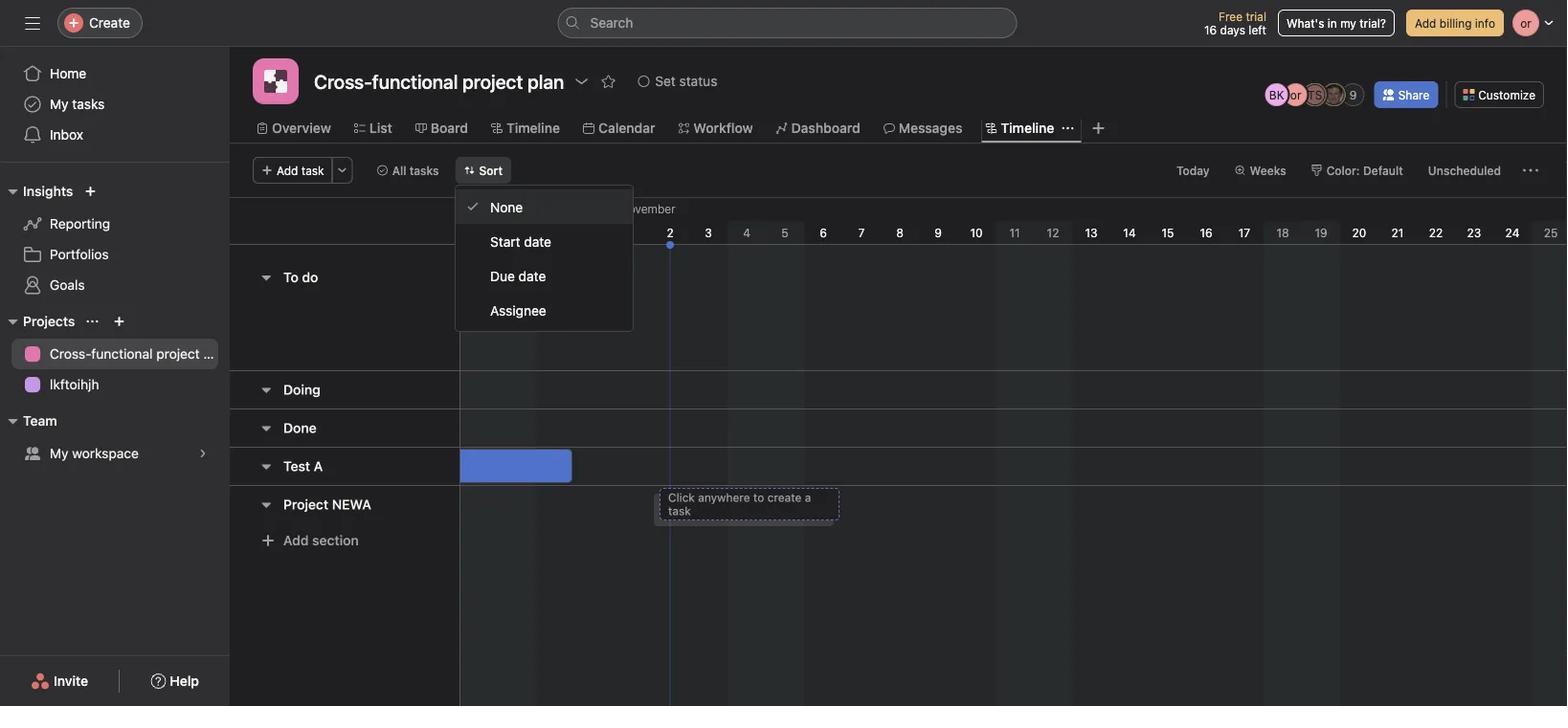 Task type: locate. For each thing, give the bounding box(es) containing it.
inbox
[[50, 127, 83, 143]]

16 right 15
[[1200, 226, 1213, 239]]

projects button
[[0, 310, 75, 333]]

portfolios link
[[11, 239, 218, 270]]

tasks right all
[[410, 164, 439, 177]]

billing
[[1440, 16, 1472, 30]]

projects element
[[0, 305, 230, 404]]

9 right ja
[[1350, 88, 1357, 102]]

1 horizontal spatial 9
[[1350, 88, 1357, 102]]

cross-functional project plan
[[50, 346, 230, 362]]

tasks inside my tasks link
[[72, 96, 105, 112]]

timeline link left tab actions icon on the right
[[986, 118, 1055, 139]]

cross- inside 'link'
[[50, 346, 91, 362]]

1 vertical spatial date
[[519, 268, 546, 284]]

goals
[[50, 277, 85, 293]]

unscheduled button
[[1420, 157, 1510, 184]]

my for my tasks
[[50, 96, 69, 112]]

timeline link down project plan
[[491, 118, 560, 139]]

14
[[1124, 226, 1136, 239]]

add left "billing"
[[1415, 16, 1437, 30]]

messages
[[899, 120, 963, 136]]

0 horizontal spatial timeline link
[[491, 118, 560, 139]]

tasks down home
[[72, 96, 105, 112]]

lkftoihjh
[[50, 377, 99, 393]]

2 my from the top
[[50, 446, 69, 462]]

all
[[392, 164, 406, 177]]

add for add section
[[283, 533, 309, 549]]

test a
[[283, 459, 323, 474]]

cross- for cross-functional project plan
[[50, 346, 91, 362]]

team button
[[0, 410, 57, 433]]

0 horizontal spatial timeline
[[507, 120, 560, 136]]

1 vertical spatial tasks
[[410, 164, 439, 177]]

19
[[1315, 226, 1328, 239]]

customize
[[1479, 88, 1536, 102]]

new image
[[85, 186, 96, 197]]

timeline down project plan
[[507, 120, 560, 136]]

functional up board link
[[372, 70, 458, 92]]

0 horizontal spatial 9
[[935, 226, 942, 239]]

functional up lkftoihjh link
[[91, 346, 153, 362]]

0 vertical spatial 16
[[1205, 23, 1217, 36]]

done button
[[283, 411, 317, 446]]

add
[[1415, 16, 1437, 30], [277, 164, 298, 177], [283, 533, 309, 549]]

1 timeline from the left
[[507, 120, 560, 136]]

project
[[156, 346, 200, 362]]

collapse task list for the section to do image
[[259, 270, 274, 285]]

add billing info button
[[1407, 10, 1504, 36]]

add down project
[[283, 533, 309, 549]]

my
[[50, 96, 69, 112], [50, 446, 69, 462]]

add task button
[[253, 157, 333, 184]]

plan
[[203, 346, 230, 362]]

start
[[490, 233, 520, 249]]

5
[[782, 226, 789, 239]]

done
[[283, 420, 317, 436]]

0 vertical spatial tasks
[[72, 96, 105, 112]]

0 horizontal spatial functional
[[91, 346, 153, 362]]

create
[[89, 15, 130, 31]]

add inside button
[[283, 533, 309, 549]]

0 horizontal spatial cross-
[[50, 346, 91, 362]]

16 left days
[[1205, 23, 1217, 36]]

1 vertical spatial cross-
[[50, 346, 91, 362]]

november
[[621, 202, 676, 215]]

search
[[590, 15, 633, 31]]

timeline for 1st timeline link from right
[[1001, 120, 1055, 136]]

0 vertical spatial cross-
[[314, 70, 372, 92]]

project plan
[[463, 70, 564, 92]]

workspace
[[72, 446, 139, 462]]

my inside global element
[[50, 96, 69, 112]]

9 left 10
[[935, 226, 942, 239]]

my down team
[[50, 446, 69, 462]]

collapse task list for the section test a image
[[259, 459, 274, 474]]

7
[[859, 226, 865, 239]]

add left task at the left top
[[277, 164, 298, 177]]

section
[[312, 533, 359, 549]]

24
[[1506, 226, 1520, 239]]

teams element
[[0, 404, 230, 473]]

date right due
[[519, 268, 546, 284]]

my up inbox
[[50, 96, 69, 112]]

cross- up lkftoihjh
[[50, 346, 91, 362]]

color: default
[[1327, 164, 1404, 177]]

project
[[283, 497, 329, 513]]

assignee
[[490, 302, 547, 318]]

my inside "teams" element
[[50, 446, 69, 462]]

date right the start
[[524, 233, 552, 249]]

0 vertical spatial date
[[524, 233, 552, 249]]

assignee link
[[456, 293, 633, 327]]

hide sidebar image
[[25, 15, 40, 31]]

collapse task list for the section doing image
[[259, 383, 274, 398]]

timeline left tab actions icon on the right
[[1001, 120, 1055, 136]]

trial?
[[1360, 16, 1387, 30]]

1 vertical spatial my
[[50, 446, 69, 462]]

set
[[655, 73, 676, 89]]

insights
[[23, 183, 73, 199]]

cross- up list link
[[314, 70, 372, 92]]

functional inside 'link'
[[91, 346, 153, 362]]

2 vertical spatial add
[[283, 533, 309, 549]]

my
[[1341, 16, 1357, 30]]

tasks inside all tasks dropdown button
[[410, 164, 439, 177]]

bk
[[1270, 88, 1285, 102]]

add section button
[[253, 524, 366, 558]]

25
[[1544, 226, 1558, 239]]

0 vertical spatial my
[[50, 96, 69, 112]]

4
[[743, 226, 751, 239]]

1 horizontal spatial functional
[[372, 70, 458, 92]]

2 timeline from the left
[[1001, 120, 1055, 136]]

global element
[[0, 47, 230, 162]]

today button
[[1168, 157, 1219, 184]]

reporting
[[50, 216, 110, 232]]

date for start date
[[524, 233, 552, 249]]

cross- for cross-functional project plan
[[314, 70, 372, 92]]

tasks for all tasks
[[410, 164, 439, 177]]

1 horizontal spatial timeline
[[1001, 120, 1055, 136]]

0 vertical spatial functional
[[372, 70, 458, 92]]

task
[[302, 164, 324, 177]]

new project or portfolio image
[[113, 316, 125, 327]]

default
[[1364, 164, 1404, 177]]

customize button
[[1455, 81, 1545, 108]]

cross-functional project plan link
[[11, 339, 230, 370]]

functional
[[372, 70, 458, 92], [91, 346, 153, 362]]

add task
[[277, 164, 324, 177]]

2
[[667, 226, 674, 239]]

timeline
[[507, 120, 560, 136], [1001, 120, 1055, 136]]

21
[[1392, 226, 1404, 239]]

sort button
[[455, 157, 511, 184]]

1 vertical spatial add
[[277, 164, 298, 177]]

add to starred image
[[601, 74, 616, 89]]

test a button
[[283, 450, 323, 484]]

date inside "link"
[[519, 268, 546, 284]]

cross-
[[314, 70, 372, 92], [50, 346, 91, 362]]

1 horizontal spatial cross-
[[314, 70, 372, 92]]

list link
[[354, 118, 392, 139]]

1 vertical spatial functional
[[91, 346, 153, 362]]

0 vertical spatial 9
[[1350, 88, 1357, 102]]

due date link
[[456, 259, 633, 293]]

0 vertical spatial add
[[1415, 16, 1437, 30]]

1 horizontal spatial timeline link
[[986, 118, 1055, 139]]

add for add task
[[277, 164, 298, 177]]

ts
[[1308, 88, 1323, 102]]

overview link
[[257, 118, 331, 139]]

calendar
[[598, 120, 655, 136]]

functional for project
[[91, 346, 153, 362]]

1 my from the top
[[50, 96, 69, 112]]

weeks
[[1250, 164, 1287, 177]]

search list box
[[558, 8, 1017, 38]]

8
[[896, 226, 904, 239]]

insights element
[[0, 174, 230, 305]]

1 vertical spatial 16
[[1200, 226, 1213, 239]]

0 horizontal spatial tasks
[[72, 96, 105, 112]]

calendar link
[[583, 118, 655, 139]]

team
[[23, 413, 57, 429]]

workflow link
[[678, 118, 753, 139]]

list
[[369, 120, 392, 136]]

project newa
[[283, 497, 371, 513]]

1 vertical spatial 9
[[935, 226, 942, 239]]

1 horizontal spatial tasks
[[410, 164, 439, 177]]



Task type: vqa. For each thing, say whether or not it's contained in the screenshot.
pr
no



Task type: describe. For each thing, give the bounding box(es) containing it.
goals link
[[11, 270, 218, 301]]

left
[[1249, 23, 1267, 36]]

my tasks
[[50, 96, 105, 112]]

search button
[[558, 8, 1017, 38]]

due date
[[490, 268, 546, 284]]

create button
[[57, 8, 143, 38]]

home link
[[11, 58, 218, 89]]

dashboard link
[[776, 118, 861, 139]]

color:
[[1327, 164, 1360, 177]]

puzzle image
[[264, 70, 287, 93]]

newa
[[332, 497, 371, 513]]

add billing info
[[1415, 16, 1496, 30]]

help button
[[138, 665, 212, 699]]

see details, my workspace image
[[197, 448, 209, 460]]

portfolios
[[50, 247, 109, 262]]

what's in my trial?
[[1287, 16, 1387, 30]]

free
[[1219, 10, 1243, 23]]

none link
[[456, 190, 633, 224]]

cross-functional project plan
[[314, 70, 564, 92]]

6
[[820, 226, 827, 239]]

1 timeline link from the left
[[491, 118, 560, 139]]

what's
[[1287, 16, 1325, 30]]

date for due date
[[519, 268, 546, 284]]

lkftoihjh link
[[11, 370, 218, 400]]

to do
[[283, 270, 318, 285]]

trial
[[1246, 10, 1267, 23]]

a
[[314, 459, 323, 474]]

to do button
[[283, 260, 318, 295]]

project newa button
[[283, 488, 371, 522]]

messages link
[[884, 118, 963, 139]]

start date
[[490, 233, 552, 249]]

tab actions image
[[1062, 123, 1074, 134]]

set status button
[[629, 68, 726, 95]]

all tasks
[[392, 164, 439, 177]]

ja
[[1328, 88, 1341, 102]]

all tasks button
[[368, 157, 448, 184]]

start date link
[[456, 224, 633, 259]]

do
[[302, 270, 318, 285]]

today
[[1177, 164, 1210, 177]]

due
[[490, 268, 515, 284]]

31
[[587, 226, 600, 239]]

add tab image
[[1091, 121, 1106, 136]]

timeline for first timeline link
[[507, 120, 560, 136]]

board
[[431, 120, 468, 136]]

22
[[1429, 226, 1443, 239]]

inbox link
[[11, 120, 218, 150]]

show options, current sort, top image
[[87, 316, 98, 327]]

16 inside free trial 16 days left
[[1205, 23, 1217, 36]]

workflow
[[694, 120, 753, 136]]

10
[[970, 226, 983, 239]]

overview
[[272, 120, 331, 136]]

1
[[629, 226, 635, 239]]

reporting link
[[11, 209, 218, 239]]

my for my workspace
[[50, 446, 69, 462]]

functional for project plan
[[372, 70, 458, 92]]

11
[[1010, 226, 1020, 239]]

28
[[472, 226, 486, 239]]

2 timeline link from the left
[[986, 118, 1055, 139]]

more actions image
[[337, 165, 348, 176]]

home
[[50, 66, 86, 81]]

my workspace
[[50, 446, 139, 462]]

my workspace link
[[11, 439, 218, 469]]

add for add billing info
[[1415, 16, 1437, 30]]

collapse task list for the section done image
[[259, 421, 274, 436]]

my tasks link
[[11, 89, 218, 120]]

more actions image
[[1524, 163, 1539, 178]]

help
[[170, 674, 199, 689]]

sort
[[479, 164, 503, 177]]

info
[[1476, 16, 1496, 30]]

show options image
[[574, 74, 589, 89]]

3
[[705, 226, 712, 239]]

projects
[[23, 314, 75, 329]]

29
[[510, 226, 524, 239]]

17
[[1239, 226, 1251, 239]]

doing button
[[283, 373, 321, 407]]

free trial 16 days left
[[1205, 10, 1267, 36]]

doing
[[283, 382, 321, 398]]

add section
[[283, 533, 359, 549]]

insights button
[[0, 180, 73, 203]]

in
[[1328, 16, 1338, 30]]

test
[[283, 459, 310, 474]]

tasks for my tasks
[[72, 96, 105, 112]]

share button
[[1375, 81, 1439, 108]]

collapse task list for the section project newa image
[[259, 497, 274, 513]]

dashboard
[[792, 120, 861, 136]]

invite button
[[18, 665, 101, 699]]



